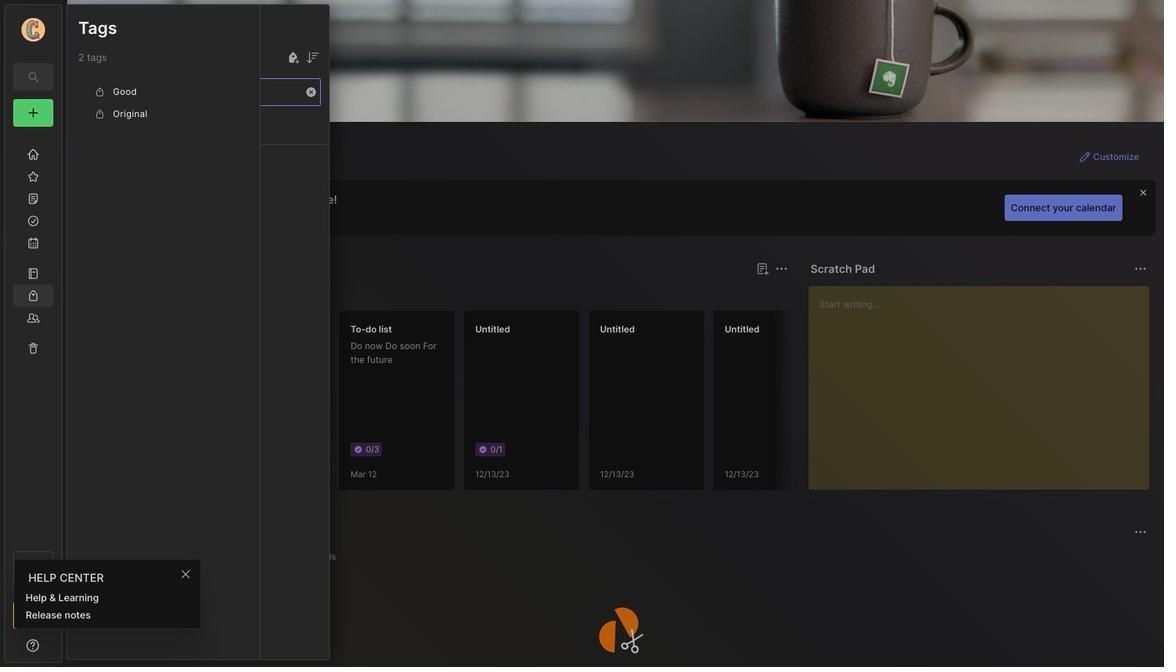 Task type: vqa. For each thing, say whether or not it's contained in the screenshot.
EXPAND TAGS image
no



Task type: describe. For each thing, give the bounding box(es) containing it.
upgrade image
[[25, 607, 42, 624]]

edit search image
[[25, 69, 42, 85]]

Find tags… text field
[[79, 83, 302, 102]]

Start writing… text field
[[820, 286, 1150, 479]]

main element
[[0, 0, 67, 668]]

tree inside the main element
[[5, 135, 62, 539]]



Task type: locate. For each thing, give the bounding box(es) containing it.
dropdown list menu
[[15, 589, 200, 624]]

click to expand image
[[61, 642, 71, 659]]

tab
[[138, 286, 195, 302], [92, 549, 145, 566], [151, 549, 192, 566], [198, 549, 257, 566], [262, 549, 298, 566], [304, 549, 342, 566]]

tree
[[5, 135, 62, 539]]

home image
[[26, 148, 40, 162]]

WHAT'S NEW field
[[5, 635, 62, 657]]

tab list
[[92, 549, 1145, 566]]

row group
[[78, 81, 249, 125], [67, 117, 329, 192], [89, 311, 1088, 499]]

create new tag image
[[285, 49, 302, 66]]

Account field
[[5, 16, 62, 44]]

account image
[[21, 18, 45, 42]]



